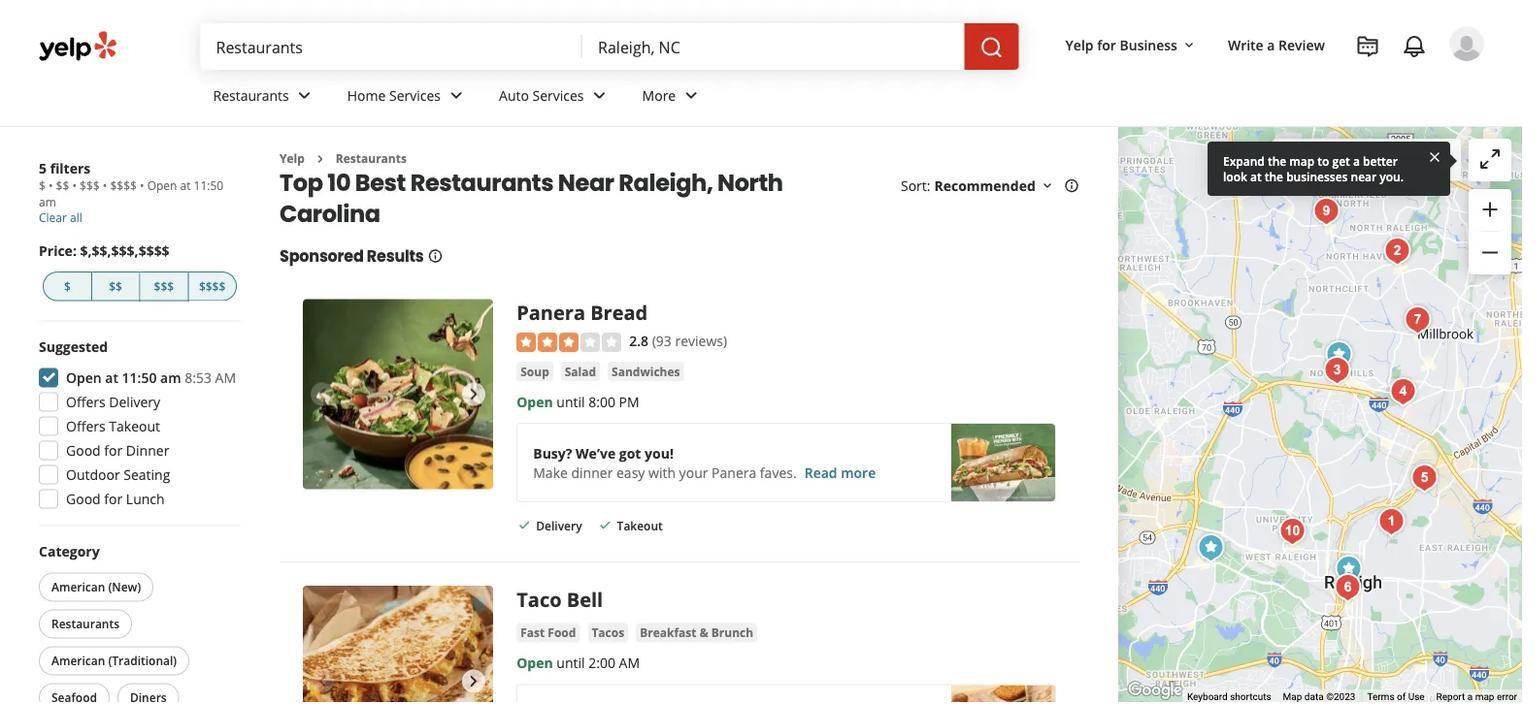 Task type: describe. For each thing, give the bounding box(es) containing it.
1 • from the left
[[49, 178, 53, 194]]

am inside group
[[215, 369, 236, 387]]

0 horizontal spatial $$$
[[80, 178, 100, 194]]

16 chevron right v2 image
[[312, 151, 328, 167]]

3 • from the left
[[103, 178, 107, 194]]

north
[[717, 166, 783, 199]]

report
[[1436, 692, 1465, 703]]

2:00
[[588, 654, 615, 673]]

8:53
[[185, 369, 212, 387]]

keyboard
[[1187, 692, 1228, 703]]

yelp for business
[[1065, 35, 1177, 54]]

16 chevron down v2 image for recommended
[[1039, 178, 1055, 194]]

$ • $$ • $$$ • $$$$ •
[[39, 178, 147, 194]]

0 horizontal spatial panera bread image
[[303, 299, 493, 490]]

with
[[648, 463, 676, 482]]

a inside expand the map to get a better look at the businesses near you.
[[1353, 153, 1360, 169]]

report a map error
[[1436, 692, 1517, 703]]

2.8 star rating image
[[517, 333, 621, 352]]

clear all
[[39, 209, 82, 225]]

price: $,$$,$$$,$$$$
[[39, 241, 170, 260]]

24 chevron down v2 image for home services
[[445, 84, 468, 107]]

near
[[1351, 168, 1377, 184]]

the flying biscuit cafe image
[[1273, 513, 1312, 551]]

bread
[[590, 299, 648, 326]]

search image
[[980, 36, 1003, 59]]

open at 11:50 am
[[39, 178, 223, 210]]

american for american (traditional)
[[51, 653, 105, 669]]

at inside expand the map to get a better look at the businesses near you.
[[1250, 168, 1262, 184]]

yelp for yelp for business
[[1065, 35, 1094, 54]]

expand map image
[[1478, 147, 1502, 171]]

google image
[[1123, 679, 1187, 704]]

sandwiches
[[612, 363, 680, 379]]

yelp link
[[280, 150, 305, 166]]

top
[[280, 166, 323, 199]]

offers for offers takeout
[[66, 417, 105, 436]]

sort:
[[901, 177, 930, 195]]

soup link
[[517, 362, 553, 381]]

write a review
[[1228, 35, 1325, 54]]

$$ inside 'button'
[[109, 279, 122, 295]]

error
[[1497, 692, 1517, 703]]

$,$$,$$$,$$$$
[[80, 241, 170, 260]]

'88 oaks carolina kitchen and bar image
[[1384, 373, 1423, 412]]

am for open at 11:50 am
[[39, 194, 56, 210]]

busy?
[[533, 444, 572, 462]]

1 vertical spatial am
[[619, 654, 640, 673]]

user actions element
[[1050, 24, 1511, 144]]

more
[[841, 463, 876, 482]]

soup button
[[517, 362, 553, 381]]

breakfast & brunch link
[[636, 624, 757, 643]]

salad button
[[561, 362, 600, 381]]

sponsored
[[280, 246, 364, 267]]

outdoor seating
[[66, 466, 170, 484]]

map for moves
[[1375, 151, 1404, 170]]

11:50 for open at 11:50 am 8:53 am
[[122, 369, 157, 387]]

restaurants inside business categories element
[[213, 86, 289, 104]]

use
[[1408, 692, 1425, 703]]

suggested
[[39, 338, 108, 356]]

american for american (new)
[[51, 580, 105, 596]]

zoom out image
[[1478, 241, 1502, 264]]

open until 2:00 am
[[517, 654, 640, 673]]

$$$$ inside button
[[199, 279, 226, 295]]

open for open until 8:00 pm
[[517, 392, 553, 411]]

get
[[1332, 153, 1350, 169]]

breakfast
[[640, 625, 697, 641]]

a for report
[[1467, 692, 1473, 703]]

for for lunch
[[104, 490, 123, 509]]

zoom in image
[[1478, 198, 1502, 221]]

fast
[[521, 625, 545, 641]]

0 horizontal spatial restaurants link
[[198, 70, 332, 126]]

metro diner image
[[1378, 232, 1417, 271]]

good for good for dinner
[[66, 442, 101, 460]]

clear all link
[[39, 209, 82, 225]]

10
[[327, 166, 351, 199]]

you!
[[645, 444, 674, 462]]

11:50 for open at 11:50 am
[[194, 178, 223, 194]]

0 horizontal spatial $$
[[56, 178, 69, 194]]

map for error
[[1475, 692, 1494, 703]]

easy
[[616, 463, 645, 482]]

(93
[[652, 331, 672, 350]]

good for good for lunch
[[66, 490, 101, 509]]

restaurants inside button
[[51, 616, 119, 632]]

report a map error link
[[1436, 692, 1517, 703]]

home services link
[[332, 70, 483, 126]]

am for open at 11:50 am 8:53 am
[[160, 369, 181, 387]]

sandwiches link
[[608, 362, 684, 381]]

16 checkmark v2 image for takeout
[[598, 518, 613, 534]]

busy? we've got you! make dinner easy with your panera faves. read more
[[533, 444, 876, 482]]

brunch
[[711, 625, 753, 641]]

8:00
[[588, 392, 615, 411]]

pm
[[619, 392, 639, 411]]

subway image
[[1329, 550, 1368, 589]]

16 chevron down v2 image for yelp for business
[[1181, 38, 1197, 53]]

none field find
[[216, 36, 567, 57]]

data
[[1305, 692, 1324, 703]]

filters
[[50, 159, 91, 177]]

close image
[[1427, 148, 1443, 165]]

map for to
[[1289, 153, 1315, 169]]

offers delivery
[[66, 393, 160, 412]]

read
[[804, 463, 837, 482]]

auto
[[499, 86, 529, 104]]

Near text field
[[598, 36, 949, 57]]

24 chevron down v2 image for auto services
[[588, 84, 611, 107]]

make
[[533, 463, 568, 482]]

businesses
[[1286, 168, 1348, 184]]

greg r. image
[[1449, 26, 1484, 61]]

fast food link
[[517, 624, 580, 643]]

2 • from the left
[[72, 178, 77, 194]]

open until 8:00 pm
[[517, 392, 639, 411]]

services for auto services
[[532, 86, 584, 104]]

©2023
[[1326, 692, 1356, 703]]

terms of use link
[[1367, 692, 1425, 703]]

16 info v2 image
[[1064, 178, 1079, 194]]

expand
[[1223, 153, 1265, 169]]

more link
[[627, 70, 719, 126]]

we've
[[576, 444, 616, 462]]

business
[[1120, 35, 1177, 54]]

raleigh,
[[619, 166, 713, 199]]

offers takeout
[[66, 417, 160, 436]]

fast food
[[521, 625, 576, 641]]

the right expand
[[1268, 153, 1286, 169]]

until for panera
[[557, 392, 585, 411]]

sandwiches button
[[608, 362, 684, 381]]

recommended button
[[934, 177, 1055, 195]]

best
[[355, 166, 406, 199]]



Task type: locate. For each thing, give the bounding box(es) containing it.
0 horizontal spatial takeout
[[109, 417, 160, 436]]

panera bread link
[[517, 299, 648, 326]]

0 horizontal spatial 16 checkmark v2 image
[[517, 518, 532, 534]]

41hundred image
[[1318, 351, 1357, 390]]

1 horizontal spatial panera
[[712, 463, 756, 482]]

for for dinner
[[104, 442, 123, 460]]

&
[[700, 625, 708, 641]]

1 vertical spatial american
[[51, 653, 105, 669]]

previous image for panera bread
[[311, 383, 334, 406]]

1 vertical spatial 11:50
[[122, 369, 157, 387]]

1 services from the left
[[389, 86, 441, 104]]

1 horizontal spatial 16 chevron down v2 image
[[1181, 38, 1197, 53]]

0 vertical spatial $
[[39, 178, 45, 194]]

1 vertical spatial next image
[[462, 670, 486, 693]]

0 vertical spatial american
[[51, 580, 105, 596]]

next image for panera bread
[[462, 383, 486, 406]]

a
[[1267, 35, 1275, 54], [1353, 153, 1360, 169], [1467, 692, 1473, 703]]

2 until from the top
[[557, 654, 585, 673]]

map left 'error'
[[1475, 692, 1494, 703]]

2.8 (93 reviews)
[[629, 331, 727, 350]]

union special image
[[1405, 459, 1444, 498]]

panera right your
[[712, 463, 756, 482]]

1 horizontal spatial services
[[532, 86, 584, 104]]

none field the near
[[598, 36, 949, 57]]

0 horizontal spatial delivery
[[109, 393, 160, 412]]

24 chevron down v2 image left home
[[293, 84, 316, 107]]

1 vertical spatial yelp
[[280, 150, 305, 166]]

dinner
[[571, 463, 613, 482]]

open at 11:50 am 8:53 am
[[66, 369, 236, 387]]

category
[[39, 543, 100, 561]]

delivery inside group
[[109, 393, 160, 412]]

am
[[215, 369, 236, 387], [619, 654, 640, 673]]

$ button
[[43, 272, 92, 301]]

1 horizontal spatial taco bell image
[[1191, 529, 1230, 568]]

11:50
[[194, 178, 223, 194], [122, 369, 157, 387]]

as
[[1358, 151, 1372, 170]]

you.
[[1380, 168, 1404, 184]]

0 horizontal spatial at
[[105, 369, 118, 387]]

0 horizontal spatial none field
[[216, 36, 567, 57]]

0 vertical spatial group
[[1469, 189, 1511, 275]]

1 vertical spatial $$$
[[154, 279, 174, 295]]

1 next image from the top
[[462, 383, 486, 406]]

for left business
[[1097, 35, 1116, 54]]

0 horizontal spatial am
[[39, 194, 56, 210]]

at for open at 11:50 am 8:53 am
[[105, 369, 118, 387]]

restaurants up yelp "link"
[[213, 86, 289, 104]]

16 checkmark v2 image down dinner
[[598, 518, 613, 534]]

morning rolls image
[[1398, 301, 1437, 340]]

at up offers delivery
[[105, 369, 118, 387]]

the optimist image
[[1372, 503, 1411, 542]]

0 vertical spatial yelp
[[1065, 35, 1094, 54]]

breakfast & brunch
[[640, 625, 753, 641]]

to
[[1318, 153, 1329, 169]]

restaurants link up yelp "link"
[[198, 70, 332, 126]]

$$$ inside button
[[154, 279, 174, 295]]

takeout up dinner
[[109, 417, 160, 436]]

1 vertical spatial taco bell image
[[303, 587, 493, 704]]

2 american from the top
[[51, 653, 105, 669]]

delivery down "open at 11:50 am 8:53 am"
[[109, 393, 160, 412]]

2 horizontal spatial map
[[1475, 692, 1494, 703]]

good down outdoor
[[66, 490, 101, 509]]

1 american from the top
[[51, 580, 105, 596]]

expand the map to get a better look at the businesses near you. tooltip
[[1208, 142, 1450, 196]]

0 vertical spatial panera
[[517, 299, 585, 326]]

1 horizontal spatial $$$
[[154, 279, 174, 295]]

am left all at top left
[[39, 194, 56, 210]]

price: $,$$,$$$,$$$$ group
[[39, 241, 241, 305]]

american (new)
[[51, 580, 141, 596]]

2 good from the top
[[66, 490, 101, 509]]

tacos
[[592, 625, 624, 641]]

1 horizontal spatial $$$$
[[199, 279, 226, 295]]

yelp left business
[[1065, 35, 1094, 54]]

soup
[[521, 363, 549, 379]]

services for home services
[[389, 86, 441, 104]]

1 vertical spatial $
[[64, 279, 71, 295]]

1 vertical spatial until
[[557, 654, 585, 673]]

1 horizontal spatial delivery
[[536, 518, 582, 534]]

restaurants down 'american (new)' 'button' on the left
[[51, 616, 119, 632]]

results
[[367, 246, 424, 267]]

offers for offers delivery
[[66, 393, 105, 412]]

more
[[642, 86, 676, 104]]

food
[[548, 625, 576, 641]]

at right look
[[1250, 168, 1262, 184]]

0 horizontal spatial 16 chevron down v2 image
[[1039, 178, 1055, 194]]

the right look
[[1265, 168, 1283, 184]]

24 chevron down v2 image inside auto services link
[[588, 84, 611, 107]]

of
[[1397, 692, 1406, 703]]

2.8
[[629, 331, 649, 350]]

open for open at 11:50 am 8:53 am
[[66, 369, 102, 387]]

next image
[[462, 383, 486, 406], [462, 670, 486, 693]]

panera up 2.8 star rating image
[[517, 299, 585, 326]]

a right get
[[1353, 153, 1360, 169]]

map region
[[1037, 0, 1523, 704]]

1 none field from the left
[[216, 36, 567, 57]]

0 horizontal spatial 24 chevron down v2 image
[[293, 84, 316, 107]]

16 chevron down v2 image inside recommended dropdown button
[[1039, 178, 1055, 194]]

2 slideshow element from the top
[[303, 587, 493, 704]]

next image for taco bell
[[462, 670, 486, 693]]

0 vertical spatial for
[[1097, 35, 1116, 54]]

0 horizontal spatial 24 chevron down v2 image
[[445, 84, 468, 107]]

terms of use
[[1367, 692, 1425, 703]]

1 24 chevron down v2 image from the left
[[293, 84, 316, 107]]

1 horizontal spatial none field
[[598, 36, 949, 57]]

$$$ right $$ 'button'
[[154, 279, 174, 295]]

24 chevron down v2 image
[[445, 84, 468, 107], [680, 84, 703, 107]]

panera
[[517, 299, 585, 326], [712, 463, 756, 482]]

keyboard shortcuts
[[1187, 692, 1271, 703]]

moves
[[1408, 151, 1449, 170]]

2 horizontal spatial a
[[1467, 692, 1473, 703]]

rye bar and southern kitchen image
[[1328, 569, 1367, 608]]

write
[[1228, 35, 1264, 54]]

group
[[1469, 189, 1511, 275], [33, 337, 241, 515]]

takeout down easy at bottom left
[[617, 518, 663, 534]]

16 chevron down v2 image left 16 info v2 icon
[[1039, 178, 1055, 194]]

restaurants up 16 info v2 image
[[410, 166, 553, 199]]

open up $,$$,$$$,$$$$
[[147, 178, 177, 194]]

0 vertical spatial am
[[215, 369, 236, 387]]

1 vertical spatial panera
[[712, 463, 756, 482]]

None field
[[216, 36, 567, 57], [598, 36, 949, 57]]

dinner
[[126, 442, 169, 460]]

(traditional)
[[108, 653, 177, 669]]

11:50 inside open at 11:50 am
[[194, 178, 223, 194]]

map left to
[[1289, 153, 1315, 169]]

1 horizontal spatial $
[[64, 279, 71, 295]]

1 vertical spatial am
[[160, 369, 181, 387]]

at inside open at 11:50 am
[[180, 178, 191, 194]]

open down the soup 'button'
[[517, 392, 553, 411]]

0 horizontal spatial map
[[1289, 153, 1315, 169]]

your
[[679, 463, 708, 482]]

(new)
[[108, 580, 141, 596]]

expand the map to get a better look at the businesses near you.
[[1223, 153, 1404, 184]]

1 horizontal spatial $$
[[109, 279, 122, 295]]

0 vertical spatial a
[[1267, 35, 1275, 54]]

$
[[39, 178, 45, 194], [64, 279, 71, 295]]

offers
[[66, 393, 105, 412], [66, 417, 105, 436]]

clean eatz - raleigh image
[[1307, 192, 1346, 231]]

2 offers from the top
[[66, 417, 105, 436]]

tacos link
[[588, 624, 628, 643]]

11:50 up offers delivery
[[122, 369, 157, 387]]

restaurants inside top 10 best restaurants near raleigh, north carolina
[[410, 166, 553, 199]]

$ for $
[[64, 279, 71, 295]]

0 horizontal spatial $
[[39, 178, 45, 194]]

1 horizontal spatial group
[[1469, 189, 1511, 275]]

restaurants link right 16 chevron right v2 image
[[336, 150, 407, 166]]

16 info v2 image
[[428, 248, 443, 264]]

am
[[39, 194, 56, 210], [160, 369, 181, 387]]

at
[[1250, 168, 1262, 184], [180, 178, 191, 194], [105, 369, 118, 387]]

1 vertical spatial slideshow element
[[303, 587, 493, 704]]

$$$ button
[[140, 272, 189, 301]]

11:50 inside group
[[122, 369, 157, 387]]

1 horizontal spatial restaurants link
[[336, 150, 407, 166]]

offers down offers delivery
[[66, 417, 105, 436]]

search
[[1311, 151, 1354, 170]]

services right home
[[389, 86, 441, 104]]

clear
[[39, 209, 67, 225]]

at inside group
[[105, 369, 118, 387]]

16 checkmark v2 image for delivery
[[517, 518, 532, 534]]

am right 2:00
[[619, 654, 640, 673]]

2 services from the left
[[532, 86, 584, 104]]

got
[[619, 444, 641, 462]]

16 chevron down v2 image
[[1181, 38, 1197, 53], [1039, 178, 1055, 194]]

1 vertical spatial takeout
[[617, 518, 663, 534]]

1 vertical spatial previous image
[[311, 670, 334, 693]]

1 16 checkmark v2 image from the left
[[517, 518, 532, 534]]

panera bread image inside "map" region
[[1320, 336, 1358, 375]]

0 horizontal spatial a
[[1267, 35, 1275, 54]]

0 vertical spatial 16 chevron down v2 image
[[1181, 38, 1197, 53]]

1 vertical spatial good
[[66, 490, 101, 509]]

open inside open at 11:50 am
[[147, 178, 177, 194]]

24 chevron down v2 image right auto services
[[588, 84, 611, 107]]

all
[[70, 209, 82, 225]]

good up outdoor
[[66, 442, 101, 460]]

2 horizontal spatial at
[[1250, 168, 1262, 184]]

offers up offers takeout
[[66, 393, 105, 412]]

open inside group
[[66, 369, 102, 387]]

american down category
[[51, 580, 105, 596]]

open for open at 11:50 am
[[147, 178, 177, 194]]

0 horizontal spatial services
[[389, 86, 441, 104]]

0 vertical spatial previous image
[[311, 383, 334, 406]]

yelp for yelp "link"
[[280, 150, 305, 166]]

open down 'suggested'
[[66, 369, 102, 387]]

near
[[558, 166, 614, 199]]

$$$$
[[110, 178, 137, 194], [199, 279, 226, 295]]

16 checkmark v2 image
[[517, 518, 532, 534], [598, 518, 613, 534]]

2 none field from the left
[[598, 36, 949, 57]]

am right "8:53" at the left
[[215, 369, 236, 387]]

at for open at 11:50 am
[[180, 178, 191, 194]]

1 vertical spatial 16 chevron down v2 image
[[1039, 178, 1055, 194]]

0 horizontal spatial group
[[33, 337, 241, 515]]

24 chevron down v2 image left auto
[[445, 84, 468, 107]]

0 vertical spatial until
[[557, 392, 585, 411]]

1 horizontal spatial am
[[160, 369, 181, 387]]

restaurants right 16 chevron right v2 image
[[336, 150, 407, 166]]

$$$ down filters
[[80, 178, 100, 194]]

24 chevron down v2 image for restaurants
[[293, 84, 316, 107]]

notifications image
[[1403, 35, 1426, 58]]

1 vertical spatial a
[[1353, 153, 1360, 169]]

2 previous image from the top
[[311, 670, 334, 693]]

takeout inside group
[[109, 417, 160, 436]]

american inside button
[[51, 653, 105, 669]]

recommended
[[934, 177, 1036, 195]]

am inside open at 11:50 am
[[39, 194, 56, 210]]

2 next image from the top
[[462, 670, 486, 693]]

4 • from the left
[[140, 178, 144, 194]]

auto services link
[[483, 70, 627, 126]]

a right write
[[1267, 35, 1275, 54]]

$$ down $,$$,$$$,$$$$
[[109, 279, 122, 295]]

24 chevron down v2 image inside home services link
[[445, 84, 468, 107]]

16 chevron down v2 image inside yelp for business button
[[1181, 38, 1197, 53]]

until for taco
[[557, 654, 585, 673]]

1 24 chevron down v2 image from the left
[[445, 84, 468, 107]]

$$
[[56, 178, 69, 194], [109, 279, 122, 295]]

2 vertical spatial for
[[104, 490, 123, 509]]

terms
[[1367, 692, 1394, 703]]

2 16 checkmark v2 image from the left
[[598, 518, 613, 534]]

11:50 left top
[[194, 178, 223, 194]]

$ down price:
[[64, 279, 71, 295]]

0 horizontal spatial panera
[[517, 299, 585, 326]]

for down offers takeout
[[104, 442, 123, 460]]

until left 2:00
[[557, 654, 585, 673]]

1 horizontal spatial map
[[1375, 151, 1404, 170]]

map right the as at the right top of page
[[1375, 151, 1404, 170]]

business categories element
[[198, 70, 1484, 126]]

0 horizontal spatial 11:50
[[122, 369, 157, 387]]

1 vertical spatial $$
[[109, 279, 122, 295]]

1 horizontal spatial 16 checkmark v2 image
[[598, 518, 613, 534]]

delivery
[[109, 393, 160, 412], [536, 518, 582, 534]]

0 horizontal spatial taco bell image
[[303, 587, 493, 704]]

24 chevron down v2 image right more
[[680, 84, 703, 107]]

yelp
[[1065, 35, 1094, 54], [280, 150, 305, 166]]

2 24 chevron down v2 image from the left
[[588, 84, 611, 107]]

a for write
[[1267, 35, 1275, 54]]

faves.
[[760, 463, 797, 482]]

for for business
[[1097, 35, 1116, 54]]

panera inside busy? we've got you! make dinner easy with your panera faves. read more
[[712, 463, 756, 482]]

outdoor
[[66, 466, 120, 484]]

1 horizontal spatial am
[[619, 654, 640, 673]]

taco bell image
[[1191, 529, 1230, 568], [303, 587, 493, 704]]

$ inside button
[[64, 279, 71, 295]]

none field up home services
[[216, 36, 567, 57]]

1 horizontal spatial takeout
[[617, 518, 663, 534]]

Find text field
[[216, 36, 567, 57]]

0 vertical spatial delivery
[[109, 393, 160, 412]]

0 vertical spatial am
[[39, 194, 56, 210]]

0 vertical spatial $$
[[56, 178, 69, 194]]

slideshow element
[[303, 299, 493, 490], [303, 587, 493, 704]]

0 vertical spatial takeout
[[109, 417, 160, 436]]

seating
[[124, 466, 170, 484]]

yelp inside button
[[1065, 35, 1094, 54]]

1 horizontal spatial a
[[1353, 153, 1360, 169]]

0 vertical spatial restaurants link
[[198, 70, 332, 126]]

1 slideshow element from the top
[[303, 299, 493, 490]]

1 good from the top
[[66, 442, 101, 460]]

yelp left 16 chevron right v2 image
[[280, 150, 305, 166]]

for down outdoor seating
[[104, 490, 123, 509]]

$ for $ • $$ • $$$ • $$$$ •
[[39, 178, 45, 194]]

home services
[[347, 86, 441, 104]]

reviews)
[[675, 331, 727, 350]]

$$ button
[[92, 272, 140, 301]]

1 horizontal spatial yelp
[[1065, 35, 1094, 54]]

16 chevron down v2 image right business
[[1181, 38, 1197, 53]]

at right the $ • $$ • $$$ • $$$$ •
[[180, 178, 191, 194]]

1 vertical spatial delivery
[[536, 518, 582, 534]]

1 horizontal spatial at
[[180, 178, 191, 194]]

0 horizontal spatial $$$$
[[110, 178, 137, 194]]

am inside group
[[160, 369, 181, 387]]

1 horizontal spatial 11:50
[[194, 178, 223, 194]]

slideshow element for panera bread
[[303, 299, 493, 490]]

2 24 chevron down v2 image from the left
[[680, 84, 703, 107]]

open for open until 2:00 am
[[517, 654, 553, 673]]

1 horizontal spatial panera bread image
[[1320, 336, 1358, 375]]

$$ down 5 filters
[[56, 178, 69, 194]]

lunch
[[126, 490, 165, 509]]

1 vertical spatial $$$$
[[199, 279, 226, 295]]

american
[[51, 580, 105, 596], [51, 653, 105, 669]]

0 vertical spatial 11:50
[[194, 178, 223, 194]]

open down fast
[[517, 654, 553, 673]]

16 checkmark v2 image up taco at the left bottom
[[517, 518, 532, 534]]

24 chevron down v2 image inside more link
[[680, 84, 703, 107]]

0 horizontal spatial am
[[215, 369, 236, 387]]

services right auto
[[532, 86, 584, 104]]

1 horizontal spatial 24 chevron down v2 image
[[680, 84, 703, 107]]

1 previous image from the top
[[311, 383, 334, 406]]

0 vertical spatial offers
[[66, 393, 105, 412]]

1 offers from the top
[[66, 393, 105, 412]]

a right report
[[1467, 692, 1473, 703]]

2 vertical spatial a
[[1467, 692, 1473, 703]]

taco bell link
[[517, 587, 603, 613]]

category group
[[35, 542, 241, 704]]

slideshow element for taco bell
[[303, 587, 493, 704]]

auto services
[[499, 86, 584, 104]]

american (new) button
[[39, 573, 154, 602]]

delivery down make
[[536, 518, 582, 534]]

group containing suggested
[[33, 337, 241, 515]]

24 chevron down v2 image
[[293, 84, 316, 107], [588, 84, 611, 107]]

previous image
[[311, 383, 334, 406], [311, 670, 334, 693]]

am left "8:53" at the left
[[160, 369, 181, 387]]

american (traditional) button
[[39, 647, 189, 676]]

0 vertical spatial slideshow element
[[303, 299, 493, 490]]

american down restaurants button
[[51, 653, 105, 669]]

panera bread image
[[303, 299, 493, 490], [1320, 336, 1358, 375]]

0 vertical spatial good
[[66, 442, 101, 460]]

1 until from the top
[[557, 392, 585, 411]]

0 vertical spatial $$$$
[[110, 178, 137, 194]]

5 filters
[[39, 159, 91, 177]]

1 horizontal spatial 24 chevron down v2 image
[[588, 84, 611, 107]]

0 vertical spatial taco bell image
[[1191, 529, 1230, 568]]

good for lunch
[[66, 490, 165, 509]]

None search field
[[200, 23, 1023, 70]]

1 vertical spatial restaurants link
[[336, 150, 407, 166]]

1 vertical spatial for
[[104, 442, 123, 460]]

projects image
[[1356, 35, 1379, 58]]

for inside button
[[1097, 35, 1116, 54]]

0 horizontal spatial yelp
[[280, 150, 305, 166]]

write a review link
[[1220, 27, 1333, 62]]

map inside expand the map to get a better look at the businesses near you.
[[1289, 153, 1315, 169]]

salad
[[565, 363, 596, 379]]

taco
[[517, 587, 562, 613]]

24 chevron down v2 image for more
[[680, 84, 703, 107]]

1 vertical spatial group
[[33, 337, 241, 515]]

0 vertical spatial $$$
[[80, 178, 100, 194]]

bell
[[567, 587, 603, 613]]

shortcuts
[[1230, 692, 1271, 703]]

previous image for taco bell
[[311, 670, 334, 693]]

none field up business categories element
[[598, 36, 949, 57]]

•
[[49, 178, 53, 194], [72, 178, 77, 194], [103, 178, 107, 194], [140, 178, 144, 194]]

0 vertical spatial next image
[[462, 383, 486, 406]]

restaurants link
[[198, 70, 332, 126], [336, 150, 407, 166]]

until left the 8:00
[[557, 392, 585, 411]]

$ down 5
[[39, 178, 45, 194]]

american inside 'button'
[[51, 580, 105, 596]]

home
[[347, 86, 386, 104]]



Task type: vqa. For each thing, say whether or not it's contained in the screenshot.
See all button corresponding to Features
no



